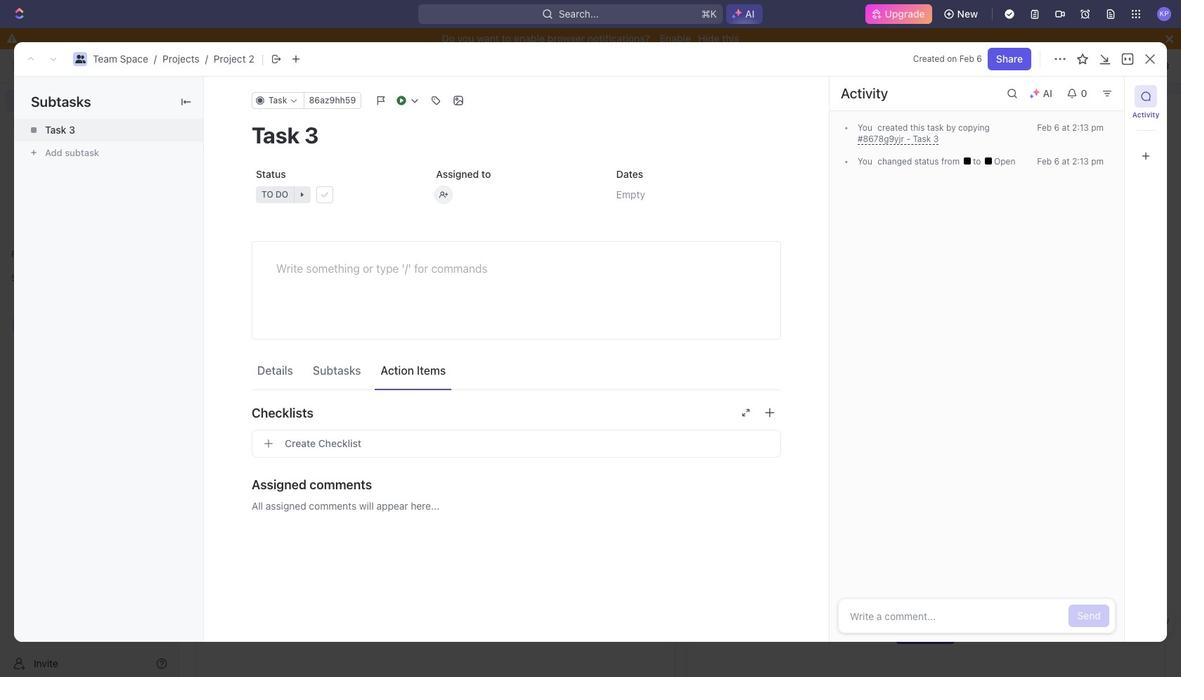 Task type: vqa. For each thing, say whether or not it's contained in the screenshot.
time
no



Task type: locate. For each thing, give the bounding box(es) containing it.
subtasks up inbox
[[31, 94, 91, 110]]

0 vertical spatial assigned
[[266, 500, 306, 512]]

you
[[458, 32, 474, 44], [687, 72, 704, 84], [897, 602, 912, 613]]

1 horizontal spatial team space link
[[208, 181, 669, 203]]

task left by
[[928, 122, 944, 133]]

this
[[723, 32, 740, 44], [911, 122, 925, 133]]

1 vertical spatial feb
[[1038, 122, 1052, 133]]

good
[[213, 113, 255, 132]]

task up docs
[[45, 124, 66, 136]]

by
[[947, 122, 956, 133]]

at down the 0 dropdown button at the top of page
[[1063, 122, 1070, 133]]

dates
[[617, 168, 644, 180]]

add inside button
[[45, 147, 62, 158]]

space for team space / projects / project 2 |
[[120, 53, 148, 65]]

1 horizontal spatial appear
[[929, 602, 957, 613]]

favorites button
[[6, 246, 62, 263]]

task 3 link up subtask
[[14, 119, 203, 141]]

team inside team space / projects / project 2 |
[[93, 53, 117, 65]]

feb 6 at 2:13 pm up today
[[1038, 156, 1104, 167]]

1 inside task 1 link
[[257, 321, 261, 333]]

ai right ⌘k
[[746, 8, 755, 20]]

team space link
[[93, 53, 148, 65], [208, 181, 669, 203]]

⌘k
[[702, 8, 718, 20]]

1 inside ‎task 1 link
[[257, 253, 261, 265]]

feb 6 at 2:13 pm for changed status from
[[1038, 156, 1104, 167]]

comments down assigned comments
[[309, 500, 357, 512]]

1 vertical spatial team
[[234, 186, 258, 198]]

do
[[276, 189, 288, 200]]

0 vertical spatial team space link
[[93, 53, 148, 65]]

from for items
[[860, 294, 878, 305]]

1 vertical spatial space
[[261, 186, 289, 198]]

0 vertical spatial appear
[[377, 500, 408, 512]]

/ left projects
[[154, 53, 157, 65]]

you up #8678g9yjr
[[858, 122, 873, 133]]

1 horizontal spatial space
[[261, 186, 289, 198]]

activity inside task sidebar navigation tab list
[[1133, 110, 1160, 119]]

task up task 1 in the top of the page
[[234, 298, 254, 310]]

2 at from the top
[[1063, 156, 1070, 167]]

0 vertical spatial comments
[[310, 477, 372, 492]]

pm up today
[[1092, 156, 1104, 167]]

2 / from the left
[[205, 53, 208, 65]]

0 horizontal spatial team
[[93, 53, 117, 65]]

1 horizontal spatial team
[[234, 186, 258, 198]]

3 up ‎task 1
[[257, 231, 263, 243]]

feb 6 at 2:13 pm for created this task by copying
[[1038, 122, 1104, 133]]

1 horizontal spatial from
[[942, 156, 960, 167]]

comments
[[310, 477, 372, 492], [309, 500, 357, 512]]

6 left 'layout:'
[[977, 53, 982, 64]]

feb down ai dropdown button
[[1038, 122, 1052, 133]]

feb 6 at 2:13 pm down the 0 dropdown button at the top of page
[[1038, 122, 1104, 133]]

2 for task
[[257, 298, 263, 310]]

projects link
[[162, 53, 200, 65]]

3 up status
[[934, 134, 939, 144]]

1 vertical spatial task 3 link
[[208, 226, 669, 248]]

ai button right ⌘k
[[727, 4, 763, 24]]

1 2:13 from the top
[[1073, 122, 1089, 133]]

0 vertical spatial assigned
[[436, 168, 479, 180]]

home right projects link
[[205, 60, 232, 72]]

Edit task name text field
[[252, 122, 781, 148]]

task up ‎task 1
[[234, 231, 254, 243]]

search...
[[559, 8, 599, 20]]

1 horizontal spatial will
[[914, 602, 927, 613]]

edit left the layout
[[603, 72, 621, 84]]

here.
[[980, 294, 1000, 305], [959, 602, 979, 613]]

1 vertical spatial 2:13
[[1073, 156, 1089, 167]]

1 vertical spatial will
[[359, 500, 374, 512]]

your left calendars
[[881, 294, 898, 305]]

0 horizontal spatial on
[[589, 72, 600, 84]]

1 vertical spatial task 3
[[234, 231, 263, 243]]

6 down ai dropdown button
[[1055, 122, 1060, 133]]

hide
[[698, 32, 720, 44]]

0 horizontal spatial team space link
[[93, 53, 148, 65]]

0 vertical spatial space
[[120, 53, 148, 65]]

learn more link
[[851, 72, 902, 84]]

add left subtask
[[45, 147, 62, 158]]

to left do
[[262, 189, 273, 200]]

you inside you created this task by copying #8678g9yjr - task 3
[[858, 122, 873, 133]]

feb for changed status from
[[1038, 156, 1052, 167]]

space down "status"
[[261, 186, 289, 198]]

task 3 up ‎task 1
[[234, 231, 263, 243]]

you right do
[[458, 32, 474, 44]]

0 horizontal spatial activity
[[841, 85, 889, 101]]

pm
[[1092, 122, 1104, 133], [1092, 156, 1104, 167]]

activity
[[841, 85, 889, 101], [1133, 110, 1160, 119]]

task up afternoon,
[[269, 95, 287, 106]]

task right -
[[913, 134, 931, 144]]

task
[[269, 95, 287, 106], [45, 124, 66, 136], [913, 134, 931, 144], [234, 231, 254, 243], [234, 298, 254, 310], [234, 321, 254, 333]]

tasks
[[824, 602, 847, 613]]

you right allows
[[687, 72, 704, 84]]

from inside task sidebar content "section"
[[942, 156, 960, 167]]

1 vertical spatial home
[[34, 94, 61, 106]]

2 2:13 from the top
[[1073, 156, 1089, 167]]

1 vertical spatial appear
[[929, 602, 957, 613]]

2 vertical spatial 2
[[257, 298, 263, 310]]

6 right open
[[1055, 156, 1060, 167]]

0 vertical spatial add
[[45, 147, 62, 158]]

1 you from the top
[[858, 122, 873, 133]]

to left open
[[973, 156, 984, 167]]

tree
[[6, 290, 173, 480]]

will up add task "button"
[[914, 602, 927, 613]]

/
[[154, 53, 157, 65], [205, 53, 208, 65]]

1 vertical spatial add
[[913, 630, 929, 641]]

your left home!
[[497, 72, 517, 84]]

0 vertical spatial 6
[[977, 53, 982, 64]]

appear up add task at bottom
[[929, 602, 957, 613]]

alert
[[179, 63, 1182, 94]]

0 horizontal spatial assigned
[[252, 477, 307, 492]]

2 horizontal spatial will
[[942, 294, 955, 305]]

1 vertical spatial edit
[[603, 72, 621, 84]]

add inside "button"
[[913, 630, 929, 641]]

2 inside team space / projects / project 2 |
[[249, 53, 254, 65]]

from right status
[[942, 156, 960, 167]]

0 vertical spatial your
[[497, 72, 517, 84]]

1 horizontal spatial your
[[881, 294, 898, 305]]

you for you
[[858, 156, 873, 167]]

1 horizontal spatial activity
[[1133, 110, 1160, 119]]

details button
[[252, 357, 299, 383]]

0 vertical spatial ai
[[746, 8, 755, 20]]

csv
[[1154, 617, 1170, 626]]

assigned for assigned comments
[[252, 477, 307, 492]]

activity down cards
[[1133, 110, 1160, 119]]

#8678g9yjr
[[858, 134, 905, 144]]

will left show
[[942, 294, 955, 305]]

team space link right user group icon
[[93, 53, 148, 65]]

task 3 link
[[14, 119, 203, 141], [208, 226, 669, 248]]

at right open
[[1063, 156, 1070, 167]]

you up add task "button"
[[897, 602, 912, 613]]

excel & csv
[[1124, 617, 1170, 626]]

6
[[977, 53, 982, 64], [1055, 122, 1060, 133], [1055, 156, 1060, 167]]

2 vertical spatial feb
[[1038, 156, 1052, 167]]

1 vertical spatial ai
[[1044, 87, 1053, 99]]

ai button left 0
[[1024, 82, 1061, 105]]

activity down learn
[[841, 85, 889, 101]]

team down 'recents'
[[234, 186, 258, 198]]

from right the items
[[860, 294, 878, 305]]

2 vertical spatial 6
[[1055, 156, 1060, 167]]

edit left 'layout:'
[[969, 60, 986, 72]]

1 vertical spatial at
[[1063, 156, 1070, 167]]

🏡
[[431, 72, 444, 84]]

1 vertical spatial you
[[858, 156, 873, 167]]

task down task 2
[[234, 321, 254, 333]]

1 vertical spatial this
[[911, 122, 925, 133]]

1
[[257, 253, 261, 265], [257, 321, 261, 333]]

‎task down ‎task 1
[[234, 276, 254, 288]]

pm down the 0 dropdown button at the top of page
[[1092, 122, 1104, 133]]

do
[[442, 32, 455, 44]]

favorites
[[11, 249, 48, 260]]

0 horizontal spatial home
[[34, 94, 61, 106]]

you down #8678g9yjr
[[858, 156, 873, 167]]

assigned comments
[[252, 477, 372, 492]]

ai left the 0 dropdown button at the top of page
[[1044, 87, 1053, 99]]

team space link down "assigned to" at the top of page
[[208, 181, 669, 203]]

kp button
[[1154, 3, 1176, 25]]

1 down task 2
[[257, 321, 261, 333]]

1 vertical spatial subtasks
[[313, 364, 361, 377]]

2 feb 6 at 2:13 pm from the top
[[1038, 156, 1104, 167]]

1 vertical spatial pm
[[1092, 156, 1104, 167]]

appear left here...
[[377, 500, 408, 512]]

2 horizontal spatial you
[[897, 602, 912, 613]]

this inside you created this task by copying #8678g9yjr - task 3
[[911, 122, 925, 133]]

activity inside task sidebar content "section"
[[841, 85, 889, 101]]

1 1 from the top
[[257, 253, 261, 265]]

task 3 link up ‎task 2 link
[[208, 226, 669, 248]]

edit layout:
[[969, 60, 1019, 72]]

86az9hh59 button
[[304, 92, 362, 109]]

to do button
[[252, 182, 421, 207]]

home
[[205, 60, 232, 72], [34, 94, 61, 106]]

cards
[[1106, 60, 1134, 72]]

1 vertical spatial 2
[[257, 276, 263, 288]]

1 horizontal spatial assigned
[[849, 602, 885, 613]]

1 vertical spatial from
[[860, 294, 878, 305]]

‎task up ‎task 2
[[234, 253, 254, 265]]

1 horizontal spatial subtasks
[[313, 364, 361, 377]]

2 you from the top
[[858, 156, 873, 167]]

1 vertical spatial assigned
[[849, 602, 885, 613]]

‎task
[[234, 253, 254, 265], [234, 276, 254, 288]]

0 vertical spatial pm
[[1092, 122, 1104, 133]]

0 vertical spatial feb
[[960, 53, 975, 64]]

2 down ‎task 2
[[257, 298, 263, 310]]

0 vertical spatial edit
[[969, 60, 986, 72]]

sidebar navigation
[[0, 49, 179, 677]]

you created this task by copying #8678g9yjr - task 3
[[858, 122, 990, 144]]

1 horizontal spatial on
[[948, 53, 958, 64]]

‎task 2 link
[[208, 271, 669, 293]]

1 ‎task from the top
[[234, 253, 254, 265]]

create checklist
[[285, 438, 362, 449]]

assigned for assigned to
[[436, 168, 479, 180]]

space inside team space / projects / project 2 |
[[120, 53, 148, 65]]

do you want to enable browser notifications? enable hide this
[[442, 32, 740, 44]]

on
[[948, 53, 958, 64], [589, 72, 600, 84]]

0 horizontal spatial your
[[497, 72, 517, 84]]

team for team space / projects / project 2 |
[[93, 53, 117, 65]]

checklists button
[[252, 396, 781, 430]]

team space
[[234, 186, 289, 198]]

1 vertical spatial 6
[[1055, 122, 1060, 133]]

browser
[[548, 32, 585, 44]]

2 up task 2
[[257, 276, 263, 288]]

manage cards
[[1067, 60, 1134, 72]]

1 vertical spatial 1
[[257, 321, 261, 333]]

edit
[[969, 60, 986, 72], [603, 72, 621, 84]]

0 vertical spatial 1
[[257, 253, 261, 265]]

you for you created this task by copying #8678g9yjr - task 3
[[858, 122, 873, 133]]

assigned comments button
[[252, 468, 781, 502]]

2 1 from the top
[[257, 321, 261, 333]]

3 up add subtask
[[69, 124, 75, 136]]

0 vertical spatial team
[[93, 53, 117, 65]]

1 horizontal spatial ai
[[1044, 87, 1053, 99]]

1 horizontal spatial add
[[913, 630, 929, 641]]

0 vertical spatial task 3
[[45, 124, 75, 136]]

subtasks left "action"
[[313, 364, 361, 377]]

home up inbox
[[34, 94, 61, 106]]

1 feb 6 at 2:13 pm from the top
[[1038, 122, 1104, 133]]

on right the created
[[948, 53, 958, 64]]

and
[[771, 72, 788, 84]]

0 horizontal spatial task 3 link
[[14, 119, 203, 141]]

🏡 customize your home! turning on edit layout allows you to drag, drop, and resize cards. learn more
[[431, 72, 902, 84]]

to
[[502, 32, 511, 44], [706, 72, 715, 84], [973, 156, 984, 167], [482, 168, 491, 180], [262, 189, 273, 200], [756, 398, 767, 411], [887, 602, 895, 613]]

1 horizontal spatial task 3 link
[[208, 226, 669, 248]]

0 vertical spatial ai button
[[727, 4, 763, 24]]

0 horizontal spatial ai
[[746, 8, 755, 20]]

2 vertical spatial will
[[914, 602, 927, 613]]

team right user group icon
[[93, 53, 117, 65]]

1 pm from the top
[[1092, 122, 1104, 133]]

add down tasks assigned to you will appear here.
[[913, 630, 929, 641]]

new
[[958, 8, 978, 20]]

notifications?
[[588, 32, 651, 44]]

to right want
[[502, 32, 511, 44]]

from for status
[[942, 156, 960, 167]]

this right "hide"
[[723, 32, 740, 44]]

will
[[942, 294, 955, 305], [359, 500, 374, 512], [914, 602, 927, 613]]

1 vertical spatial activity
[[1133, 110, 1160, 119]]

1 horizontal spatial task 3
[[234, 231, 263, 243]]

assigned inside dropdown button
[[252, 477, 307, 492]]

at for created this task by copying
[[1063, 122, 1070, 133]]

comments up all assigned comments will appear here...
[[310, 477, 372, 492]]

‎task for ‎task 1
[[234, 253, 254, 265]]

will left here...
[[359, 500, 374, 512]]

0 vertical spatial you
[[858, 122, 873, 133]]

2 ‎task from the top
[[234, 276, 254, 288]]

0 horizontal spatial assigned
[[266, 500, 306, 512]]

1 at from the top
[[1063, 122, 1070, 133]]

all assigned comments will appear here...
[[252, 500, 440, 512]]

0 horizontal spatial subtasks
[[31, 94, 91, 110]]

add for add task
[[913, 630, 929, 641]]

1 up ‎task 2
[[257, 253, 261, 265]]

0 horizontal spatial from
[[860, 294, 878, 305]]

project 2 link
[[214, 53, 254, 65]]

feb left 'layout:'
[[960, 53, 975, 64]]

on right turning
[[589, 72, 600, 84]]

/ left the project
[[205, 53, 208, 65]]

assigned right tasks on the bottom right of page
[[849, 602, 885, 613]]

my work
[[214, 398, 261, 411]]

2 pm from the top
[[1092, 156, 1104, 167]]

created
[[878, 122, 908, 133]]

2 horizontal spatial assigned
[[704, 398, 753, 411]]

0 horizontal spatial add
[[45, 147, 62, 158]]

kendall
[[340, 113, 397, 132]]

0 horizontal spatial ai button
[[727, 4, 763, 24]]

0 vertical spatial feb 6 at 2:13 pm
[[1038, 122, 1104, 133]]

feb right open
[[1038, 156, 1052, 167]]

assigned right all
[[266, 500, 306, 512]]

share
[[997, 53, 1023, 65]]

1 horizontal spatial home
[[205, 60, 232, 72]]

to inside dropdown button
[[262, 189, 273, 200]]

0 horizontal spatial space
[[120, 53, 148, 65]]

task down tasks assigned to you will appear here.
[[932, 630, 949, 641]]

1 horizontal spatial this
[[911, 122, 925, 133]]

1 vertical spatial here.
[[959, 602, 979, 613]]

task 3 up docs
[[45, 124, 75, 136]]

0 vertical spatial 2:13
[[1073, 122, 1089, 133]]

to do
[[262, 189, 288, 200]]

subtasks button
[[307, 357, 367, 383]]

subtasks
[[31, 94, 91, 110], [313, 364, 361, 377]]

2 horizontal spatial 3
[[934, 134, 939, 144]]

2 left '|'
[[249, 53, 254, 65]]

space left projects link
[[120, 53, 148, 65]]

this up -
[[911, 122, 925, 133]]

task inside you created this task by copying #8678g9yjr - task 3
[[928, 122, 944, 133]]

0 vertical spatial 2
[[249, 53, 254, 65]]

good afternoon, kendall
[[213, 113, 397, 132]]

3
[[69, 124, 75, 136], [934, 134, 939, 144], [257, 231, 263, 243]]



Task type: describe. For each thing, give the bounding box(es) containing it.
open
[[992, 156, 1016, 167]]

team space / projects / project 2 |
[[93, 52, 264, 66]]

changed
[[878, 156, 912, 167]]

add for add subtask
[[45, 147, 62, 158]]

feb for created this task by copying
[[1038, 122, 1052, 133]]

user group image
[[14, 321, 25, 329]]

‎task for ‎task 2
[[234, 276, 254, 288]]

action items
[[381, 364, 446, 377]]

at for changed status from
[[1063, 156, 1070, 167]]

turning
[[552, 72, 586, 84]]

0
[[1081, 87, 1088, 99]]

resize
[[790, 72, 817, 84]]

subtasks inside button
[[313, 364, 361, 377]]

want
[[477, 32, 499, 44]]

home link
[[6, 89, 173, 112]]

assigned to me
[[704, 398, 786, 411]]

6 for created this task by copying
[[1055, 122, 1060, 133]]

0 vertical spatial home
[[205, 60, 232, 72]]

0 vertical spatial task 3 link
[[14, 119, 203, 141]]

0 horizontal spatial will
[[359, 500, 374, 512]]

assigned for all
[[266, 500, 306, 512]]

layout
[[623, 72, 654, 84]]

6 for changed status from
[[1055, 156, 1060, 167]]

agenda items from your calendars will show here.
[[803, 294, 1003, 305]]

task 1
[[234, 321, 261, 333]]

afternoon,
[[258, 113, 337, 132]]

cards.
[[820, 72, 848, 84]]

recents
[[214, 162, 257, 174]]

manage cards button
[[1058, 55, 1142, 77]]

task 2 link
[[208, 293, 669, 316]]

1 vertical spatial team space link
[[208, 181, 669, 203]]

customize
[[446, 72, 494, 84]]

alert containing 🏡 customize your home! turning on edit layout allows you to drag, drop, and resize cards.
[[179, 63, 1182, 94]]

task inside add task "button"
[[932, 630, 949, 641]]

invite
[[34, 657, 58, 669]]

empty button
[[612, 182, 781, 207]]

home!
[[520, 72, 550, 84]]

1 vertical spatial you
[[687, 72, 704, 84]]

2 vertical spatial you
[[897, 602, 912, 613]]

0 horizontal spatial you
[[458, 32, 474, 44]]

inbox
[[34, 118, 58, 130]]

1 / from the left
[[154, 53, 157, 65]]

layout:
[[989, 60, 1019, 72]]

0 vertical spatial will
[[942, 294, 955, 305]]

home inside 'link'
[[34, 94, 61, 106]]

task 2
[[234, 298, 263, 310]]

excel
[[1124, 617, 1144, 626]]

|
[[261, 52, 264, 66]]

to inside task sidebar content "section"
[[973, 156, 984, 167]]

0 horizontal spatial task 3
[[45, 124, 75, 136]]

0 horizontal spatial 3
[[69, 124, 75, 136]]

pm for created this task by copying
[[1092, 122, 1104, 133]]

1 vertical spatial your
[[881, 294, 898, 305]]

tree inside sidebar navigation
[[6, 290, 173, 480]]

1 horizontal spatial here.
[[980, 294, 1000, 305]]

today button
[[1098, 182, 1133, 199]]

upgrade
[[885, 8, 925, 20]]

action items button
[[375, 357, 452, 383]]

0 horizontal spatial appear
[[377, 500, 408, 512]]

task inside dropdown button
[[269, 95, 287, 106]]

manage
[[1067, 60, 1104, 72]]

‎task 2
[[234, 276, 263, 288]]

docs
[[34, 142, 57, 154]]

subtask
[[65, 147, 99, 158]]

status
[[915, 156, 939, 167]]

ai inside ai dropdown button
[[1044, 87, 1053, 99]]

add subtask
[[45, 147, 99, 158]]

0 horizontal spatial edit
[[603, 72, 621, 84]]

&
[[1146, 617, 1152, 626]]

-
[[907, 134, 911, 144]]

add task button
[[896, 627, 955, 644]]

task sidebar content section
[[826, 77, 1125, 642]]

drop,
[[744, 72, 768, 84]]

1 vertical spatial on
[[589, 72, 600, 84]]

to left 'me'
[[756, 398, 767, 411]]

assigned for assigned to me
[[704, 398, 753, 411]]

pm for changed status from
[[1092, 156, 1104, 167]]

enable
[[660, 32, 691, 44]]

space for team space
[[261, 186, 289, 198]]

tasks assigned to you will appear here.
[[824, 602, 982, 613]]

checklist
[[318, 438, 362, 449]]

2:13 for created this task by copying
[[1073, 122, 1089, 133]]

1 vertical spatial ai button
[[1024, 82, 1061, 105]]

copying
[[959, 122, 990, 133]]

spaces
[[11, 273, 41, 283]]

1 horizontal spatial 3
[[257, 231, 263, 243]]

1 vertical spatial comments
[[309, 500, 357, 512]]

comments inside dropdown button
[[310, 477, 372, 492]]

items
[[417, 364, 446, 377]]

excel & csv link
[[1108, 604, 1175, 639]]

create checklist button
[[252, 430, 781, 458]]

assigned for tasks
[[849, 602, 885, 613]]

add subtask button
[[14, 141, 203, 164]]

today
[[1103, 185, 1128, 196]]

me
[[769, 398, 786, 411]]

show
[[957, 294, 978, 305]]

to left the drag,
[[706, 72, 715, 84]]

task sidebar navigation tab list
[[1131, 85, 1162, 167]]

share button
[[988, 48, 1032, 70]]

0 vertical spatial on
[[948, 53, 958, 64]]

0 vertical spatial subtasks
[[31, 94, 91, 110]]

‎task 1
[[234, 253, 261, 265]]

to right tasks on the bottom right of page
[[887, 602, 895, 613]]

details
[[257, 364, 293, 377]]

add task
[[913, 630, 949, 641]]

calendars
[[901, 294, 939, 305]]

1 horizontal spatial edit
[[969, 60, 986, 72]]

team for team space
[[234, 186, 258, 198]]

task inside you created this task by copying #8678g9yjr - task 3
[[913, 134, 931, 144]]

status
[[256, 168, 286, 180]]

docs link
[[6, 137, 173, 160]]

2:13 for changed status from
[[1073, 156, 1089, 167]]

upgrade link
[[866, 4, 932, 24]]

user group image
[[75, 55, 85, 63]]

my
[[214, 398, 230, 411]]

to down edit task name text box
[[482, 168, 491, 180]]

enable
[[514, 32, 545, 44]]

0 horizontal spatial this
[[723, 32, 740, 44]]

created on feb 6
[[914, 53, 982, 64]]

work
[[233, 398, 261, 411]]

allows
[[656, 72, 685, 84]]

0 horizontal spatial here.
[[959, 602, 979, 613]]

send
[[1078, 610, 1102, 622]]

create
[[285, 438, 316, 449]]

1 for task 1
[[257, 321, 261, 333]]

1 for ‎task 1
[[257, 253, 261, 265]]

2 for ‎task
[[257, 276, 263, 288]]

action
[[381, 364, 414, 377]]

empty
[[617, 189, 645, 200]]

3 inside you created this task by copying #8678g9yjr - task 3
[[934, 134, 939, 144]]

send button
[[1069, 605, 1110, 627]]

assigned to
[[436, 168, 491, 180]]

more
[[879, 72, 902, 84]]

‎task 1 link
[[208, 248, 669, 271]]

task 1 link
[[208, 316, 669, 338]]

drag,
[[718, 72, 742, 84]]



